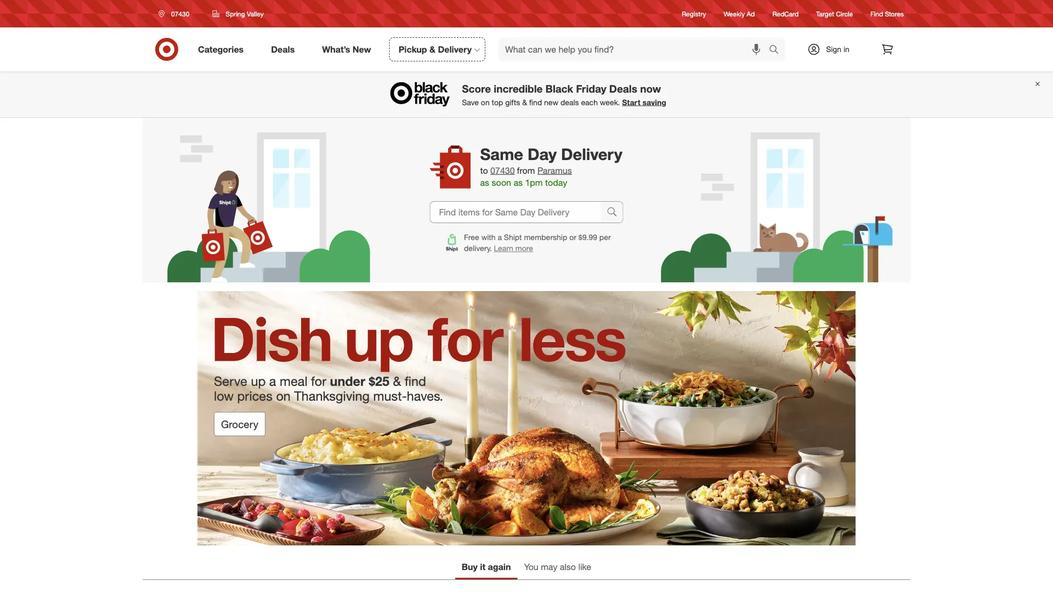 Task type: locate. For each thing, give the bounding box(es) containing it.
deals up the start
[[609, 82, 637, 95]]

on right prices
[[276, 388, 291, 404]]

0 horizontal spatial as
[[480, 178, 489, 188]]

1 horizontal spatial deals
[[609, 82, 637, 95]]

grocery button
[[214, 412, 266, 437]]

black
[[546, 82, 573, 95]]

&
[[430, 44, 436, 55], [522, 97, 527, 107], [393, 373, 401, 389]]

0 vertical spatial deals
[[271, 44, 295, 55]]

per
[[599, 233, 611, 242]]

target circle link
[[816, 9, 853, 18]]

gifts
[[505, 97, 520, 107]]

up
[[251, 373, 266, 389]]

new
[[544, 97, 558, 107]]

1 vertical spatial a
[[269, 373, 276, 389]]

find inside '& find low prices on thanksgiving must-haves.'
[[405, 373, 426, 389]]

on left the top
[[481, 97, 490, 107]]

what's
[[322, 44, 350, 55]]

0 vertical spatial on
[[481, 97, 490, 107]]

a for shipt
[[498, 233, 502, 242]]

learn more button
[[494, 243, 533, 254]]

paramus button
[[538, 164, 572, 177]]

1 vertical spatial &
[[522, 97, 527, 107]]

serve up a meal for under $25
[[214, 373, 390, 389]]

score incredible black friday deals now save on top gifts & find new deals each week. start saving
[[462, 82, 666, 107]]

0 vertical spatial 07430
[[171, 10, 189, 18]]

07430 button
[[490, 164, 515, 177]]

buy it again
[[462, 562, 511, 573]]

now
[[640, 82, 661, 95]]

or
[[570, 233, 576, 242]]

deals left what's on the top
[[271, 44, 295, 55]]

dish up for less image
[[197, 291, 856, 546]]

delivery up the paramus
[[561, 144, 623, 164]]

1 horizontal spatial find
[[529, 97, 542, 107]]

on inside '& find low prices on thanksgiving must-haves.'
[[276, 388, 291, 404]]

find left new
[[529, 97, 542, 107]]

delivery.
[[464, 244, 492, 253]]

like
[[578, 562, 591, 573]]

07430
[[171, 10, 189, 18], [490, 165, 515, 176]]

0 vertical spatial delivery
[[438, 44, 472, 55]]

as
[[480, 178, 489, 188], [514, 178, 523, 188]]

may
[[541, 562, 558, 573]]

delivery for &
[[438, 44, 472, 55]]

1 vertical spatial find
[[405, 373, 426, 389]]

pickup & delivery
[[399, 44, 472, 55]]

1 vertical spatial 07430
[[490, 165, 515, 176]]

incredible
[[494, 82, 543, 95]]

save
[[462, 97, 479, 107]]

1 horizontal spatial 07430
[[490, 165, 515, 176]]

0 horizontal spatial 07430
[[171, 10, 189, 18]]

0 horizontal spatial &
[[393, 373, 401, 389]]

a inside free with a shipt membership or $9.99 per delivery.
[[498, 233, 502, 242]]

0 horizontal spatial on
[[276, 388, 291, 404]]

spring valley
[[226, 10, 264, 18]]

1 horizontal spatial delivery
[[561, 144, 623, 164]]

1 vertical spatial on
[[276, 388, 291, 404]]

deals inside score incredible black friday deals now save on top gifts & find new deals each week. start saving
[[609, 82, 637, 95]]

1 horizontal spatial a
[[498, 233, 502, 242]]

thanksgiving
[[294, 388, 370, 404]]

& right gifts
[[522, 97, 527, 107]]

new
[[353, 44, 371, 55]]

a right with
[[498, 233, 502, 242]]

delivery
[[438, 44, 472, 55], [561, 144, 623, 164]]

each
[[581, 97, 598, 107]]

in
[[844, 44, 850, 54]]

0 vertical spatial a
[[498, 233, 502, 242]]

$9.99
[[579, 233, 597, 242]]

& right $25
[[393, 373, 401, 389]]

0 horizontal spatial delivery
[[438, 44, 472, 55]]

0 horizontal spatial find
[[405, 373, 426, 389]]

Find items for Same Day Delivery search field
[[430, 202, 601, 223]]

free
[[464, 233, 479, 242]]

spring
[[226, 10, 245, 18]]

sign in link
[[798, 37, 867, 61]]

1pm
[[525, 178, 543, 188]]

score
[[462, 82, 491, 95]]

1 vertical spatial deals
[[609, 82, 637, 95]]

$25
[[369, 373, 390, 389]]

delivery inside same day delivery to 07430 from paramus as soon as 1pm today
[[561, 144, 623, 164]]

a right up
[[269, 373, 276, 389]]

search
[[764, 45, 791, 56]]

registry link
[[682, 9, 706, 18]]

learn
[[494, 244, 513, 253]]

you may also like
[[524, 562, 591, 573]]

0 horizontal spatial deals
[[271, 44, 295, 55]]

1 horizontal spatial on
[[481, 97, 490, 107]]

1 vertical spatial delivery
[[561, 144, 623, 164]]

meal
[[280, 373, 308, 389]]

1 as from the left
[[480, 178, 489, 188]]

0 vertical spatial find
[[529, 97, 542, 107]]

& right pickup
[[430, 44, 436, 55]]

& inside '& find low prices on thanksgiving must-haves.'
[[393, 373, 401, 389]]

find right $25
[[405, 373, 426, 389]]

2 vertical spatial &
[[393, 373, 401, 389]]

as down from
[[514, 178, 523, 188]]

0 vertical spatial &
[[430, 44, 436, 55]]

what's new
[[322, 44, 371, 55]]

top
[[492, 97, 503, 107]]

you
[[524, 562, 539, 573]]

on
[[481, 97, 490, 107], [276, 388, 291, 404]]

as down to
[[480, 178, 489, 188]]

what's new link
[[313, 37, 385, 61]]

1 horizontal spatial &
[[430, 44, 436, 55]]

find
[[529, 97, 542, 107], [405, 373, 426, 389]]

2 horizontal spatial &
[[522, 97, 527, 107]]

0 horizontal spatial a
[[269, 373, 276, 389]]

delivery right pickup
[[438, 44, 472, 55]]

spring valley button
[[205, 4, 271, 24]]

prices
[[237, 388, 273, 404]]

deals
[[561, 97, 579, 107]]

1 horizontal spatial as
[[514, 178, 523, 188]]

shipt
[[504, 233, 522, 242]]



Task type: describe. For each thing, give the bounding box(es) containing it.
same
[[480, 144, 523, 164]]

today
[[545, 178, 567, 188]]

low
[[214, 388, 234, 404]]

membership
[[524, 233, 567, 242]]

sign
[[826, 44, 842, 54]]

same day delivery to 07430 from paramus as soon as 1pm today
[[480, 144, 623, 188]]

sign in
[[826, 44, 850, 54]]

also
[[560, 562, 576, 573]]

serve
[[214, 373, 247, 389]]

buy it again link
[[455, 557, 518, 580]]

categories link
[[189, 37, 257, 61]]

valley
[[247, 10, 264, 18]]

ad
[[747, 10, 755, 18]]

categories
[[198, 44, 244, 55]]

friday
[[576, 82, 607, 95]]

find stores link
[[871, 9, 904, 18]]

circle
[[836, 10, 853, 18]]

pickup & delivery link
[[389, 37, 486, 61]]

target
[[816, 10, 834, 18]]

grocery
[[221, 418, 258, 431]]

week.
[[600, 97, 620, 107]]

deals link
[[262, 37, 308, 61]]

on inside score incredible black friday deals now save on top gifts & find new deals each week. start saving
[[481, 97, 490, 107]]

registry
[[682, 10, 706, 18]]

07430 inside same day delivery to 07430 from paramus as soon as 1pm today
[[490, 165, 515, 176]]

target circle
[[816, 10, 853, 18]]

start
[[622, 97, 641, 107]]

delivery for day
[[561, 144, 623, 164]]

weekly ad link
[[724, 9, 755, 18]]

it
[[480, 562, 486, 573]]

with
[[481, 233, 496, 242]]

under
[[330, 373, 365, 389]]

weekly
[[724, 10, 745, 18]]

2 as from the left
[[514, 178, 523, 188]]

& inside score incredible black friday deals now save on top gifts & find new deals each week. start saving
[[522, 97, 527, 107]]

you may also like link
[[518, 557, 598, 580]]

find stores
[[871, 10, 904, 18]]

haves.
[[407, 388, 443, 404]]

07430 button
[[151, 4, 201, 24]]

learn more
[[494, 244, 533, 253]]

again
[[488, 562, 511, 573]]

buy
[[462, 562, 478, 573]]

day
[[528, 144, 557, 164]]

to
[[480, 165, 488, 176]]

soon
[[492, 178, 511, 188]]

free with a shipt membership or $9.99 per delivery.
[[464, 233, 611, 253]]

redcard link
[[773, 9, 799, 18]]

paramus
[[538, 165, 572, 176]]

must-
[[373, 388, 407, 404]]

pickup
[[399, 44, 427, 55]]

saving
[[643, 97, 666, 107]]

What can we help you find? suggestions appear below search field
[[499, 37, 772, 61]]

a for meal
[[269, 373, 276, 389]]

search button
[[764, 37, 791, 64]]

from
[[517, 165, 535, 176]]

find inside score incredible black friday deals now save on top gifts & find new deals each week. start saving
[[529, 97, 542, 107]]

stores
[[885, 10, 904, 18]]

07430 inside dropdown button
[[171, 10, 189, 18]]

weekly ad
[[724, 10, 755, 18]]

for
[[311, 373, 326, 389]]

find
[[871, 10, 883, 18]]

redcard
[[773, 10, 799, 18]]

& find low prices on thanksgiving must-haves.
[[214, 373, 443, 404]]

more
[[516, 244, 533, 253]]



Task type: vqa. For each thing, say whether or not it's contained in the screenshot.
Deals
yes



